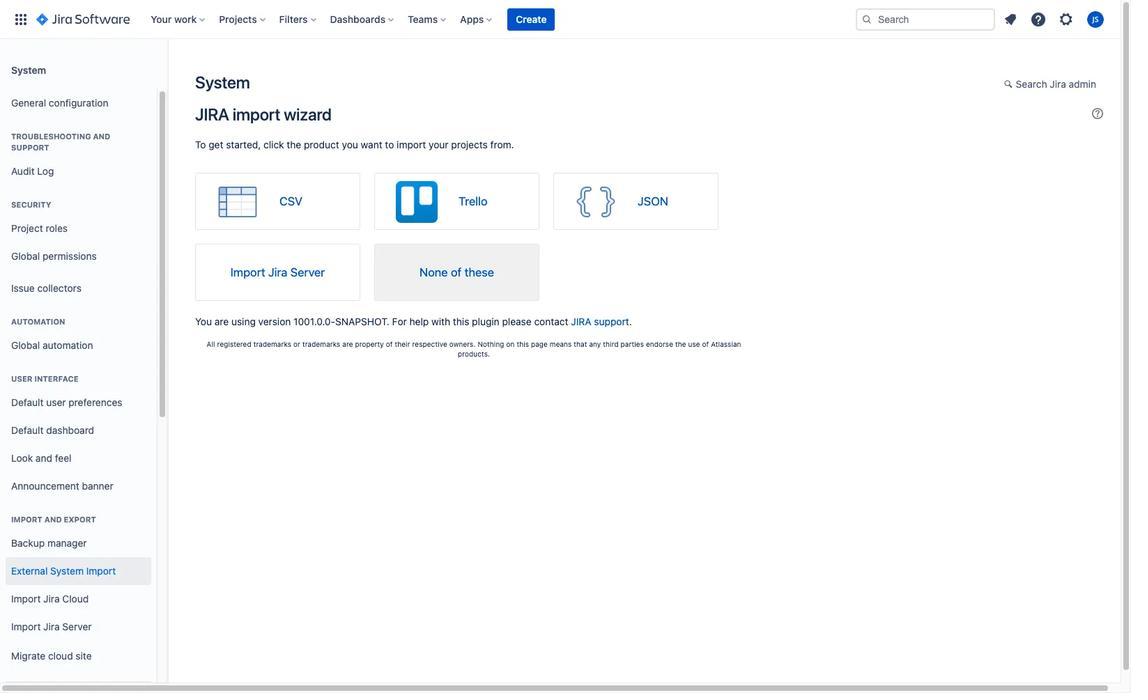 Task type: locate. For each thing, give the bounding box(es) containing it.
import
[[233, 105, 280, 124], [397, 139, 426, 151]]

and up backup manager
[[44, 515, 62, 524]]

and inside user interface group
[[36, 452, 52, 464]]

1 horizontal spatial import jira server link
[[195, 244, 360, 301]]

use
[[688, 340, 700, 349]]

search jira admin
[[1016, 78, 1096, 90]]

trademarks down the 1001.0.0-
[[302, 340, 340, 349]]

1 horizontal spatial server
[[291, 265, 325, 279]]

property
[[355, 340, 384, 349]]

troubleshooting
[[11, 132, 91, 141]]

and inside group
[[44, 515, 62, 524]]

global inside security group
[[11, 250, 40, 262]]

1 vertical spatial and
[[36, 452, 52, 464]]

0 vertical spatial default
[[11, 396, 44, 408]]

import jira server link up "version"
[[195, 244, 360, 301]]

are left property
[[342, 340, 353, 349]]

jira down import jira cloud
[[43, 621, 60, 633]]

import jira server inside import and export group
[[11, 621, 92, 633]]

0 vertical spatial import jira server
[[230, 265, 325, 279]]

import up backup
[[11, 515, 42, 524]]

0 vertical spatial are
[[215, 316, 229, 328]]

jira
[[1050, 78, 1066, 90], [268, 265, 287, 279], [43, 593, 60, 605], [43, 621, 60, 633]]

the right click
[[287, 139, 301, 151]]

of left their
[[386, 340, 393, 349]]

banner
[[0, 0, 1121, 39]]

started,
[[226, 139, 261, 151]]

and for import
[[44, 515, 62, 524]]

jira support link
[[568, 316, 629, 328]]

this right with
[[453, 316, 469, 328]]

1 vertical spatial import jira server link
[[6, 613, 151, 641]]

1 vertical spatial jira
[[571, 316, 592, 328]]

none
[[420, 265, 448, 279]]

1 default from the top
[[11, 396, 44, 408]]

system down manager
[[50, 565, 84, 577]]

general
[[11, 97, 46, 108]]

system up jira import wizard
[[195, 72, 250, 92]]

0 horizontal spatial import jira server link
[[6, 613, 151, 641]]

import jira server link down cloud
[[6, 613, 151, 641]]

0 vertical spatial the
[[287, 139, 301, 151]]

notifications image
[[1002, 11, 1019, 28]]

default user preferences
[[11, 396, 122, 408]]

site
[[76, 650, 92, 662]]

jira up "version"
[[268, 265, 287, 279]]

import jira server up "version"
[[230, 265, 325, 279]]

products.
[[458, 350, 490, 358]]

1 vertical spatial import
[[397, 139, 426, 151]]

jira up get at left
[[195, 105, 229, 124]]

trademarks
[[253, 340, 291, 349], [302, 340, 340, 349]]

backup
[[11, 537, 45, 549]]

0 vertical spatial and
[[93, 132, 110, 141]]

teams button
[[404, 8, 452, 30]]

server down import jira cloud link
[[62, 621, 92, 633]]

Search field
[[856, 8, 995, 30]]

search jira admin link
[[997, 74, 1103, 96]]

search image
[[862, 14, 873, 25]]

your profile and settings image
[[1087, 11, 1104, 28]]

or
[[293, 340, 300, 349]]

cloud
[[48, 650, 73, 662]]

automation group
[[6, 303, 151, 364]]

system up general
[[11, 64, 46, 76]]

import and export
[[11, 515, 96, 524]]

0 horizontal spatial import
[[233, 105, 280, 124]]

default for default user preferences
[[11, 396, 44, 408]]

projects
[[219, 13, 257, 25]]

server up the 1001.0.0-
[[291, 265, 325, 279]]

your
[[429, 139, 449, 151]]

default inside default user preferences link
[[11, 396, 44, 408]]

1 vertical spatial this
[[517, 340, 529, 349]]

export
[[64, 515, 96, 524]]

1 horizontal spatial this
[[517, 340, 529, 349]]

0 vertical spatial server
[[291, 265, 325, 279]]

1 horizontal spatial trademarks
[[302, 340, 340, 349]]

of
[[451, 265, 462, 279], [386, 340, 393, 349], [702, 340, 709, 349]]

jira import wizard
[[195, 105, 332, 124]]

2 default from the top
[[11, 424, 44, 436]]

2 global from the top
[[11, 339, 40, 351]]

that
[[574, 340, 587, 349]]

1 vertical spatial default
[[11, 424, 44, 436]]

system
[[11, 64, 46, 76], [195, 72, 250, 92], [50, 565, 84, 577]]

jira left cloud
[[43, 593, 60, 605]]

of right none
[[451, 265, 462, 279]]

endorse
[[646, 340, 673, 349]]

import for import jira cloud link
[[11, 593, 41, 605]]

1 trademarks from the left
[[253, 340, 291, 349]]

global inside automation group
[[11, 339, 40, 351]]

sidebar navigation image
[[152, 56, 183, 84]]

filters
[[279, 13, 308, 25]]

default inside default dashboard link
[[11, 424, 44, 436]]

1 horizontal spatial are
[[342, 340, 353, 349]]

global automation
[[11, 339, 93, 351]]

0 horizontal spatial are
[[215, 316, 229, 328]]

help image
[[1030, 11, 1047, 28]]

0 vertical spatial import jira server link
[[195, 244, 360, 301]]

small image
[[1004, 79, 1015, 90]]

and for look
[[36, 452, 52, 464]]

of right the use
[[702, 340, 709, 349]]

0 horizontal spatial this
[[453, 316, 469, 328]]

global for global automation
[[11, 339, 40, 351]]

import jira server down import jira cloud
[[11, 621, 92, 633]]

1 vertical spatial the
[[675, 340, 686, 349]]

import down external
[[11, 593, 41, 605]]

feel
[[55, 452, 71, 464]]

1 global from the top
[[11, 250, 40, 262]]

2 trademarks from the left
[[302, 340, 340, 349]]

import jira server link
[[195, 244, 360, 301], [6, 613, 151, 641]]

none of these
[[420, 265, 494, 279]]

import up using
[[230, 265, 265, 279]]

import jira server for rightmost import jira server link
[[230, 265, 325, 279]]

this right on
[[517, 340, 529, 349]]

owners.
[[449, 340, 476, 349]]

any
[[589, 340, 601, 349]]

this inside "all registered trademarks or trademarks are property of their respective owners. nothing on this page means that any third parties endorse the use of atlassian products."
[[517, 340, 529, 349]]

means
[[550, 340, 572, 349]]

import up started,
[[233, 105, 280, 124]]

1 horizontal spatial system
[[50, 565, 84, 577]]

.
[[629, 316, 632, 328]]

trademarks down "version"
[[253, 340, 291, 349]]

and left feel
[[36, 452, 52, 464]]

import right to
[[397, 139, 426, 151]]

server inside import and export group
[[62, 621, 92, 633]]

import
[[230, 265, 265, 279], [11, 515, 42, 524], [86, 565, 116, 577], [11, 593, 41, 605], [11, 621, 41, 633]]

are right you
[[215, 316, 229, 328]]

atlassian
[[711, 340, 741, 349]]

registered
[[217, 340, 251, 349]]

2 vertical spatial and
[[44, 515, 62, 524]]

manager
[[47, 537, 87, 549]]

migrate cloud site link
[[6, 641, 151, 672]]

and inside troubleshooting and support
[[93, 132, 110, 141]]

are
[[215, 316, 229, 328], [342, 340, 353, 349]]

0 vertical spatial global
[[11, 250, 40, 262]]

trello link
[[374, 173, 540, 230]]

permissions
[[43, 250, 97, 262]]

server
[[291, 265, 325, 279], [62, 621, 92, 633]]

and
[[93, 132, 110, 141], [36, 452, 52, 464], [44, 515, 62, 524]]

appswitcher icon image
[[13, 11, 29, 28]]

jira up the that
[[571, 316, 592, 328]]

1 vertical spatial server
[[62, 621, 92, 633]]

default user preferences link
[[6, 389, 151, 417]]

global
[[11, 250, 40, 262], [11, 339, 40, 351]]

import for import and export group
[[11, 515, 42, 524]]

external
[[11, 565, 48, 577]]

csv link
[[195, 173, 360, 230]]

automation
[[11, 317, 65, 326]]

1 vertical spatial global
[[11, 339, 40, 351]]

project
[[11, 222, 43, 234]]

0 horizontal spatial server
[[62, 621, 92, 633]]

to
[[385, 139, 394, 151]]

backup manager
[[11, 537, 87, 549]]

1 horizontal spatial of
[[451, 265, 462, 279]]

import up migrate
[[11, 621, 41, 633]]

0 horizontal spatial system
[[11, 64, 46, 76]]

1 vertical spatial are
[[342, 340, 353, 349]]

1 horizontal spatial import
[[397, 139, 426, 151]]

this
[[453, 316, 469, 328], [517, 340, 529, 349]]

global down automation
[[11, 339, 40, 351]]

and down general configuration link
[[93, 132, 110, 141]]

1 horizontal spatial import jira server
[[230, 265, 325, 279]]

the left the use
[[675, 340, 686, 349]]

json
[[638, 194, 668, 208]]

0 horizontal spatial import jira server
[[11, 621, 92, 633]]

look
[[11, 452, 33, 464]]

want
[[361, 139, 382, 151]]

default down user
[[11, 396, 44, 408]]

log
[[37, 165, 54, 177]]

global down project
[[11, 250, 40, 262]]

external system import link
[[6, 558, 151, 586]]

support
[[594, 316, 629, 328]]

of inside none of these link
[[451, 265, 462, 279]]

jira for import jira cloud link
[[43, 593, 60, 605]]

0 horizontal spatial trademarks
[[253, 340, 291, 349]]

jira software image
[[36, 11, 130, 28], [36, 11, 130, 28]]

you
[[342, 139, 358, 151]]

1 vertical spatial import jira server
[[11, 621, 92, 633]]

default up look
[[11, 424, 44, 436]]

1 horizontal spatial the
[[675, 340, 686, 349]]

0 horizontal spatial jira
[[195, 105, 229, 124]]

contact
[[534, 316, 568, 328]]



Task type: describe. For each thing, give the bounding box(es) containing it.
with
[[432, 316, 450, 328]]

and for troubleshooting
[[93, 132, 110, 141]]

global permissions link
[[6, 243, 151, 270]]

to get started, click the product you want to import your projects from.
[[195, 139, 514, 151]]

your work button
[[147, 8, 211, 30]]

please
[[502, 316, 532, 328]]

system inside import and export group
[[50, 565, 84, 577]]

mail group
[[6, 672, 151, 694]]

issue collectors link
[[6, 275, 151, 303]]

search
[[1016, 78, 1047, 90]]

collectors
[[37, 282, 81, 294]]

page
[[531, 340, 548, 349]]

audit log link
[[6, 158, 151, 185]]

audit log
[[11, 165, 54, 177]]

default for default dashboard
[[11, 424, 44, 436]]

jira for rightmost import jira server link
[[268, 265, 287, 279]]

project roles
[[11, 222, 68, 234]]

user
[[11, 374, 32, 383]]

dashboard
[[46, 424, 94, 436]]

trello image
[[396, 181, 438, 223]]

parties
[[621, 340, 644, 349]]

troubleshooting and support
[[11, 132, 110, 152]]

support
[[11, 143, 49, 152]]

0 horizontal spatial the
[[287, 139, 301, 151]]

global automation link
[[6, 332, 151, 360]]

all registered trademarks or trademarks are property of their respective owners. nothing on this page means that any third parties endorse the use of atlassian products.
[[207, 340, 741, 358]]

get online help about migrating from other issue trackers image
[[1092, 108, 1103, 119]]

teams
[[408, 13, 438, 25]]

their
[[395, 340, 410, 349]]

from.
[[490, 139, 514, 151]]

csv image
[[217, 181, 259, 223]]

jira for the leftmost import jira server link
[[43, 621, 60, 633]]

banner
[[82, 480, 113, 492]]

snapshot.
[[335, 316, 390, 328]]

user interface group
[[6, 360, 151, 505]]

migrate
[[11, 650, 45, 662]]

all
[[207, 340, 215, 349]]

import down backup manager link
[[86, 565, 116, 577]]

nothing
[[478, 340, 504, 349]]

projects button
[[215, 8, 271, 30]]

0 vertical spatial this
[[453, 316, 469, 328]]

general configuration link
[[6, 89, 151, 117]]

announcement banner
[[11, 480, 113, 492]]

product
[[304, 139, 339, 151]]

json image
[[575, 181, 617, 223]]

on
[[506, 340, 515, 349]]

settings image
[[1058, 11, 1075, 28]]

migrate cloud site
[[11, 650, 92, 662]]

issue collectors
[[11, 282, 81, 294]]

0 vertical spatial jira
[[195, 105, 229, 124]]

import jira cloud link
[[6, 586, 151, 613]]

create
[[516, 13, 547, 25]]

roles
[[46, 222, 68, 234]]

csv
[[280, 194, 303, 208]]

1 horizontal spatial jira
[[571, 316, 592, 328]]

global for global permissions
[[11, 250, 40, 262]]

these
[[465, 265, 494, 279]]

look and feel
[[11, 452, 71, 464]]

filters button
[[275, 8, 322, 30]]

get
[[209, 139, 223, 151]]

import and export group
[[6, 500, 151, 676]]

dashboards button
[[326, 8, 400, 30]]

primary element
[[8, 0, 856, 39]]

look and feel link
[[6, 445, 151, 473]]

security
[[11, 200, 51, 209]]

announcement
[[11, 480, 79, 492]]

2 horizontal spatial of
[[702, 340, 709, 349]]

json link
[[553, 173, 719, 230]]

your
[[151, 13, 172, 25]]

third
[[603, 340, 619, 349]]

apps
[[460, 13, 484, 25]]

admin
[[1069, 78, 1096, 90]]

security group
[[6, 185, 151, 275]]

import for rightmost import jira server link
[[230, 265, 265, 279]]

dashboards
[[330, 13, 386, 25]]

your work
[[151, 13, 197, 25]]

global permissions
[[11, 250, 97, 262]]

0 vertical spatial import
[[233, 105, 280, 124]]

the inside "all registered trademarks or trademarks are property of their respective owners. nothing on this page means that any third parties endorse the use of atlassian products."
[[675, 340, 686, 349]]

work
[[174, 13, 197, 25]]

2 horizontal spatial system
[[195, 72, 250, 92]]

version
[[258, 316, 291, 328]]

interface
[[34, 374, 78, 383]]

banner containing your work
[[0, 0, 1121, 39]]

none of these link
[[374, 244, 540, 301]]

create button
[[508, 8, 555, 30]]

to
[[195, 139, 206, 151]]

preferences
[[69, 396, 122, 408]]

0 horizontal spatial of
[[386, 340, 393, 349]]

general configuration
[[11, 97, 108, 108]]

plugin
[[472, 316, 500, 328]]

cloud
[[62, 593, 89, 605]]

click
[[264, 139, 284, 151]]

are inside "all registered trademarks or trademarks are property of their respective owners. nothing on this page means that any third parties endorse the use of atlassian products."
[[342, 340, 353, 349]]

user interface
[[11, 374, 78, 383]]

server for rightmost import jira server link
[[291, 265, 325, 279]]

wizard
[[284, 105, 332, 124]]

backup manager link
[[6, 530, 151, 558]]

server for the leftmost import jira server link
[[62, 621, 92, 633]]

using
[[231, 316, 256, 328]]

import jira server for the leftmost import jira server link
[[11, 621, 92, 633]]

import for the leftmost import jira server link
[[11, 621, 41, 633]]

trello
[[459, 194, 488, 208]]

jira left admin
[[1050, 78, 1066, 90]]

troubleshooting and support group
[[6, 117, 151, 190]]



Task type: vqa. For each thing, say whether or not it's contained in the screenshot.
Outdent ⇧Tab icon
no



